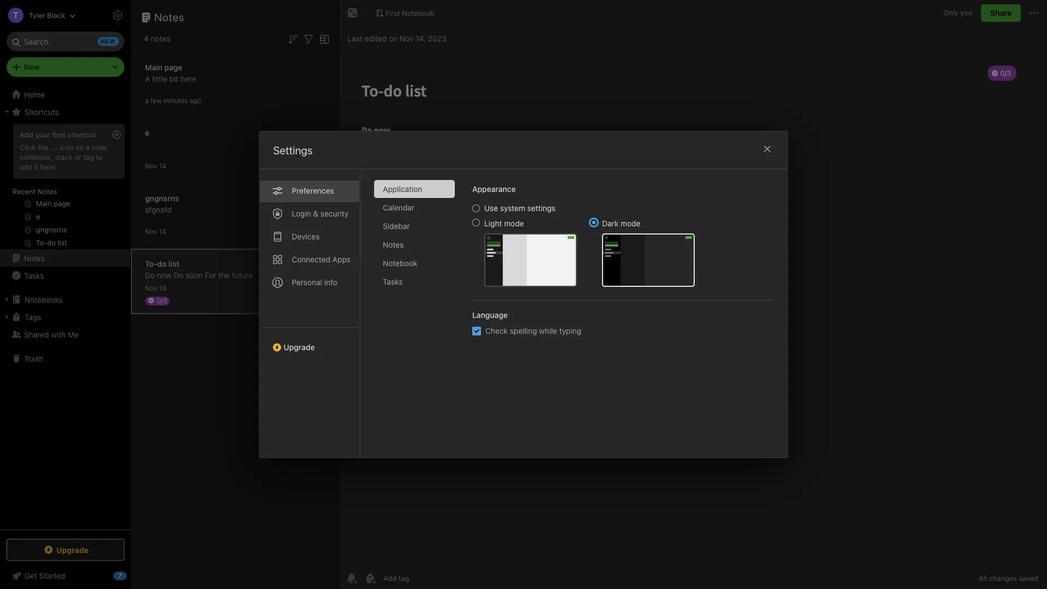 Task type: describe. For each thing, give the bounding box(es) containing it.
click the ...
[[20, 143, 58, 152]]

nov up '0/3'
[[145, 284, 157, 292]]

dark mode
[[602, 219, 641, 228]]

calendar tab
[[374, 199, 455, 217]]

stack
[[55, 153, 73, 161]]

ago
[[190, 96, 201, 104]]

expand tags image
[[3, 313, 11, 321]]

shared with me
[[24, 330, 79, 339]]

settings image
[[111, 9, 124, 22]]

0 horizontal spatial upgrade button
[[7, 539, 124, 561]]

calendar
[[383, 203, 414, 212]]

Use system settings radio
[[472, 205, 480, 212]]

share
[[990, 8, 1012, 17]]

add your first shortcut
[[20, 130, 96, 139]]

tag
[[83, 153, 94, 161]]

recent notes
[[13, 187, 57, 196]]

tasks inside tab
[[383, 277, 403, 286]]

changes
[[989, 574, 1017, 582]]

here
[[181, 74, 196, 83]]

14,
[[416, 34, 426, 43]]

notes inside group
[[38, 187, 57, 196]]

gngnsrns sfgnsfd
[[145, 193, 179, 214]]

1 do from the left
[[145, 270, 155, 280]]

to-
[[145, 259, 157, 268]]

14 for gngnsrns
[[159, 227, 166, 235]]

apps
[[332, 255, 351, 264]]

shortcut
[[67, 130, 96, 139]]

nov inside note window element
[[400, 34, 414, 43]]

your
[[35, 130, 50, 139]]

shortcuts
[[25, 107, 59, 116]]

page
[[164, 62, 182, 72]]

4 notes
[[144, 34, 171, 43]]

security
[[321, 209, 349, 218]]

&
[[313, 209, 318, 218]]

icon on a note, notebook, stack or tag to add it here.
[[20, 143, 108, 171]]

system
[[500, 203, 525, 213]]

new button
[[7, 57, 124, 77]]

tasks inside button
[[24, 271, 44, 280]]

connected apps
[[292, 255, 351, 264]]

login & security
[[292, 209, 349, 218]]

saved
[[1019, 574, 1038, 582]]

note,
[[92, 143, 108, 152]]

add
[[20, 130, 33, 139]]

all changes saved
[[979, 574, 1038, 582]]

last edited on nov 14, 2023
[[347, 34, 446, 43]]

notebooks link
[[0, 291, 130, 308]]

2023
[[428, 34, 446, 43]]

recent
[[13, 187, 36, 196]]

while
[[539, 326, 557, 335]]

bit
[[169, 74, 179, 83]]

share button
[[981, 4, 1021, 22]]

new
[[24, 62, 40, 71]]

little
[[152, 74, 167, 83]]

4
[[144, 34, 149, 43]]

nov down sfgnsfd
[[145, 227, 157, 235]]

to-do list do now do soon for the future
[[145, 259, 253, 280]]

sidebar tab
[[374, 217, 455, 235]]

notes up notes
[[154, 11, 184, 23]]

or
[[75, 153, 81, 161]]

it
[[34, 162, 38, 171]]

few
[[151, 96, 162, 104]]

e
[[145, 128, 149, 137]]

first
[[386, 9, 400, 17]]

edited
[[364, 34, 387, 43]]

expand note image
[[346, 7, 359, 20]]

14 for e
[[159, 162, 166, 170]]

all
[[979, 574, 987, 582]]

light mode
[[484, 219, 524, 228]]

here.
[[40, 162, 57, 171]]

Check spelling while typing checkbox
[[472, 326, 481, 335]]

the inside tree
[[38, 143, 48, 152]]

tags
[[25, 312, 41, 322]]

Note Editor text field
[[339, 52, 1047, 567]]

add a reminder image
[[345, 572, 358, 585]]

home
[[24, 90, 45, 99]]

trash
[[24, 354, 43, 363]]

note window element
[[339, 0, 1047, 589]]

notebook,
[[20, 153, 53, 161]]

notebook inside tab
[[383, 259, 417, 268]]

add tag image
[[364, 572, 377, 585]]

personal
[[292, 278, 322, 287]]

personal info
[[292, 278, 337, 287]]

3 nov 14 from the top
[[145, 284, 166, 292]]

home link
[[0, 86, 131, 103]]

0 vertical spatial a
[[145, 96, 149, 104]]

a
[[145, 74, 150, 83]]



Task type: locate. For each thing, give the bounding box(es) containing it.
with
[[51, 330, 66, 339]]

1 horizontal spatial on
[[389, 34, 398, 43]]

1 horizontal spatial tab list
[[374, 180, 464, 458]]

notebook down notes tab
[[383, 259, 417, 268]]

dark
[[602, 219, 619, 228]]

check spelling while typing
[[485, 326, 581, 335]]

tasks tab
[[374, 273, 455, 291]]

tree containing home
[[0, 86, 131, 529]]

upgrade button inside 'tab list'
[[260, 327, 360, 356]]

notes
[[151, 34, 171, 43]]

tags button
[[0, 308, 130, 326]]

1 vertical spatial the
[[218, 270, 230, 280]]

a
[[145, 96, 149, 104], [86, 143, 90, 152]]

2 nov 14 from the top
[[145, 227, 166, 235]]

tasks down 'notebook' tab
[[383, 277, 403, 286]]

0 horizontal spatial on
[[76, 143, 84, 152]]

sidebar
[[383, 221, 410, 231]]

soon
[[186, 270, 203, 280]]

tree
[[0, 86, 131, 529]]

first notebook button
[[372, 5, 438, 21]]

trash link
[[0, 350, 130, 367]]

notes link
[[0, 249, 130, 267]]

notebook
[[402, 9, 434, 17], [383, 259, 417, 268]]

upgrade button
[[260, 327, 360, 356], [7, 539, 124, 561]]

14 up gngnsrns
[[159, 162, 166, 170]]

do
[[157, 259, 166, 268]]

nov 14 up gngnsrns
[[145, 162, 166, 170]]

group containing add your first shortcut
[[0, 121, 130, 254]]

a little bit here
[[145, 74, 196, 83]]

option group containing use system settings
[[472, 203, 695, 287]]

nov 14
[[145, 162, 166, 170], [145, 227, 166, 235], [145, 284, 166, 292]]

notes inside tab
[[383, 240, 404, 249]]

0 horizontal spatial the
[[38, 143, 48, 152]]

1 14 from the top
[[159, 162, 166, 170]]

for
[[205, 270, 216, 280]]

nov 14 for e
[[145, 162, 166, 170]]

None search field
[[14, 32, 117, 51]]

Dark mode radio
[[590, 219, 598, 226]]

you
[[961, 8, 972, 17]]

nov 14 for gngnsrns
[[145, 227, 166, 235]]

0 horizontal spatial do
[[145, 270, 155, 280]]

0 vertical spatial on
[[389, 34, 398, 43]]

expand notebooks image
[[3, 295, 11, 304]]

language
[[472, 310, 508, 320]]

a left few on the left
[[145, 96, 149, 104]]

application
[[383, 184, 422, 194]]

notes right recent
[[38, 187, 57, 196]]

a inside icon on a note, notebook, stack or tag to add it here.
[[86, 143, 90, 152]]

0 vertical spatial the
[[38, 143, 48, 152]]

2 vertical spatial nov 14
[[145, 284, 166, 292]]

2 mode from the left
[[621, 219, 641, 228]]

0 horizontal spatial a
[[86, 143, 90, 152]]

1 vertical spatial nov 14
[[145, 227, 166, 235]]

Search text field
[[14, 32, 117, 51]]

use system settings
[[484, 203, 556, 213]]

the right for
[[218, 270, 230, 280]]

0 vertical spatial notebook
[[402, 9, 434, 17]]

14 up '0/3'
[[159, 284, 166, 292]]

group inside tree
[[0, 121, 130, 254]]

a up "tag"
[[86, 143, 90, 152]]

1 vertical spatial upgrade
[[56, 545, 89, 554]]

14
[[159, 162, 166, 170], [159, 227, 166, 235], [159, 284, 166, 292]]

last
[[347, 34, 362, 43]]

gngnsrns
[[145, 193, 179, 203]]

option group
[[472, 203, 695, 287]]

mode down system
[[504, 219, 524, 228]]

add
[[20, 162, 32, 171]]

first
[[52, 130, 66, 139]]

1 nov 14 from the top
[[145, 162, 166, 170]]

0 horizontal spatial tab list
[[260, 169, 361, 458]]

2 do from the left
[[174, 270, 183, 280]]

icon
[[60, 143, 74, 152]]

0 vertical spatial nov 14
[[145, 162, 166, 170]]

login
[[292, 209, 311, 218]]

light
[[484, 219, 502, 228]]

notebooks
[[25, 295, 63, 304]]

1 horizontal spatial mode
[[621, 219, 641, 228]]

notes up tasks button
[[24, 253, 45, 263]]

use
[[484, 203, 498, 213]]

1 horizontal spatial the
[[218, 270, 230, 280]]

devices
[[292, 232, 320, 241]]

now
[[157, 270, 172, 280]]

minutes
[[163, 96, 188, 104]]

first notebook
[[386, 9, 434, 17]]

0 vertical spatial upgrade
[[284, 343, 315, 352]]

click
[[20, 143, 36, 152]]

1 vertical spatial on
[[76, 143, 84, 152]]

to
[[96, 153, 103, 161]]

3 14 from the top
[[159, 284, 166, 292]]

application tab
[[374, 180, 455, 198]]

1 horizontal spatial upgrade
[[284, 343, 315, 352]]

settings
[[273, 144, 313, 157]]

the inside "to-do list do now do soon for the future"
[[218, 270, 230, 280]]

do down list
[[174, 270, 183, 280]]

shared
[[24, 330, 49, 339]]

notebook tab
[[374, 254, 455, 272]]

notes tab
[[374, 236, 455, 254]]

a few minutes ago
[[145, 96, 201, 104]]

on inside icon on a note, notebook, stack or tag to add it here.
[[76, 143, 84, 152]]

tasks button
[[0, 267, 130, 284]]

nov 14 up '0/3'
[[145, 284, 166, 292]]

notebook inside button
[[402, 9, 434, 17]]

on inside note window element
[[389, 34, 398, 43]]

only you
[[943, 8, 972, 17]]

1 horizontal spatial tasks
[[383, 277, 403, 286]]

...
[[50, 143, 58, 152]]

only
[[943, 8, 959, 17]]

tab list for appearance
[[374, 180, 464, 458]]

0 vertical spatial 14
[[159, 162, 166, 170]]

the
[[38, 143, 48, 152], [218, 270, 230, 280]]

upgrade
[[284, 343, 315, 352], [56, 545, 89, 554]]

preferences
[[292, 186, 334, 195]]

settings
[[527, 203, 556, 213]]

nov 14 down sfgnsfd
[[145, 227, 166, 235]]

nov left 14,
[[400, 34, 414, 43]]

appearance
[[472, 184, 516, 194]]

on up or
[[76, 143, 84, 152]]

main
[[145, 62, 162, 72]]

tasks up notebooks
[[24, 271, 44, 280]]

tab list
[[260, 169, 361, 458], [374, 180, 464, 458]]

0/3
[[157, 296, 167, 305]]

1 mode from the left
[[504, 219, 524, 228]]

future
[[232, 270, 253, 280]]

2 14 from the top
[[159, 227, 166, 235]]

0 vertical spatial upgrade button
[[260, 327, 360, 356]]

1 vertical spatial a
[[86, 143, 90, 152]]

tab list containing application
[[374, 180, 464, 458]]

shared with me link
[[0, 326, 130, 343]]

1 vertical spatial notebook
[[383, 259, 417, 268]]

sfgnsfd
[[145, 205, 171, 214]]

nov
[[400, 34, 414, 43], [145, 162, 157, 170], [145, 227, 157, 235], [145, 284, 157, 292]]

on right edited
[[389, 34, 398, 43]]

notes
[[154, 11, 184, 23], [38, 187, 57, 196], [383, 240, 404, 249], [24, 253, 45, 263]]

tab list containing preferences
[[260, 169, 361, 458]]

1 horizontal spatial do
[[174, 270, 183, 280]]

do down "to-"
[[145, 270, 155, 280]]

1 horizontal spatial upgrade button
[[260, 327, 360, 356]]

group
[[0, 121, 130, 254]]

mode
[[504, 219, 524, 228], [621, 219, 641, 228]]

notebook right first in the top left of the page
[[402, 9, 434, 17]]

mode right dark
[[621, 219, 641, 228]]

notes down sidebar
[[383, 240, 404, 249]]

shortcuts button
[[0, 103, 130, 121]]

on
[[389, 34, 398, 43], [76, 143, 84, 152]]

close image
[[761, 142, 774, 155]]

nov down the e
[[145, 162, 157, 170]]

tab list for application
[[260, 169, 361, 458]]

typing
[[559, 326, 581, 335]]

1 vertical spatial 14
[[159, 227, 166, 235]]

check
[[485, 326, 508, 335]]

Light mode radio
[[472, 219, 480, 226]]

mode for light mode
[[504, 219, 524, 228]]

the left ...
[[38, 143, 48, 152]]

2 vertical spatial 14
[[159, 284, 166, 292]]

0 horizontal spatial upgrade
[[56, 545, 89, 554]]

0 horizontal spatial mode
[[504, 219, 524, 228]]

spelling
[[510, 326, 537, 335]]

1 horizontal spatial a
[[145, 96, 149, 104]]

0 horizontal spatial tasks
[[24, 271, 44, 280]]

list
[[168, 259, 179, 268]]

info
[[324, 278, 337, 287]]

14 down sfgnsfd
[[159, 227, 166, 235]]

mode for dark mode
[[621, 219, 641, 228]]

1 vertical spatial upgrade button
[[7, 539, 124, 561]]



Task type: vqa. For each thing, say whether or not it's contained in the screenshot.
left "tab"
no



